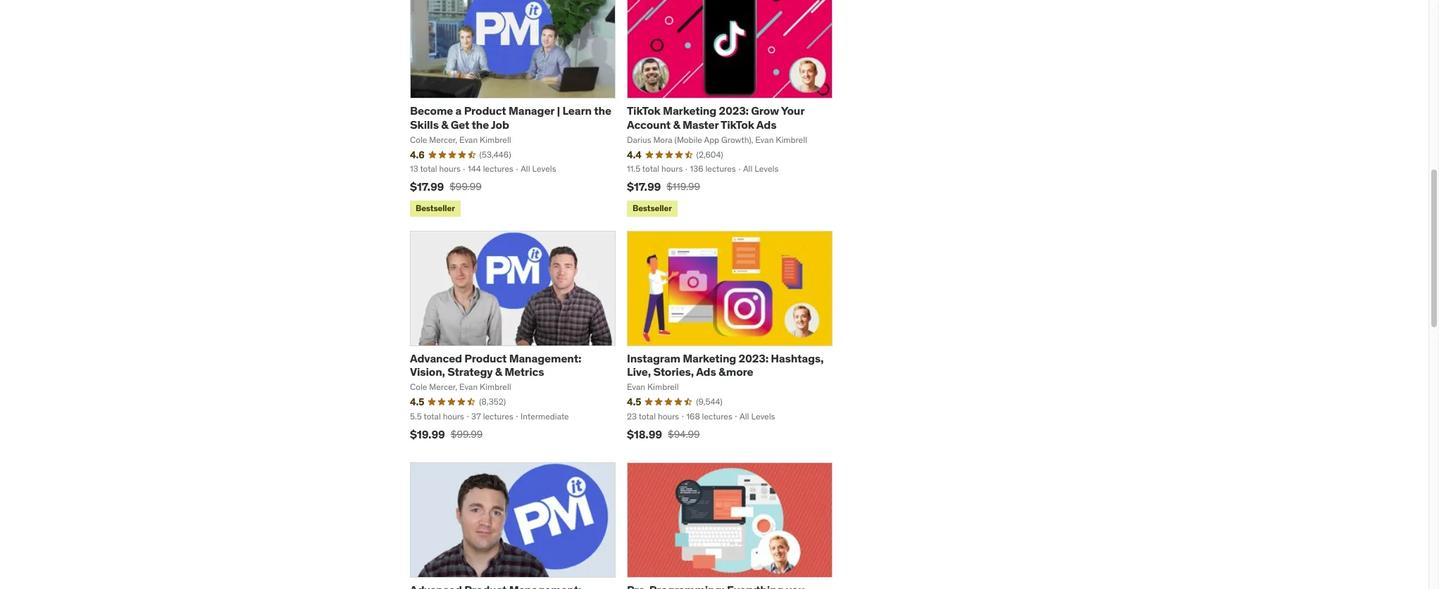 Task type: locate. For each thing, give the bounding box(es) containing it.
0 horizontal spatial bestseller
[[416, 203, 455, 214]]

2 $17.99 from the left
[[627, 180, 661, 194]]

1 horizontal spatial tiktok
[[721, 117, 755, 132]]

1 vertical spatial marketing
[[683, 352, 737, 366]]

all
[[521, 164, 530, 174], [744, 164, 753, 174], [740, 411, 750, 422]]

all levels
[[521, 164, 556, 174], [744, 164, 779, 174], [740, 411, 776, 422]]

& up (mobile
[[673, 117, 681, 132]]

kimbrell inside tiktok marketing 2023: grow your account & master tiktok ads darius mora (mobile app growth), evan kimbrell
[[776, 134, 808, 145]]

$99.99
[[450, 181, 482, 193], [451, 428, 483, 441]]

product
[[464, 104, 506, 118], [465, 352, 507, 366]]

lectures down 2604 reviews element
[[706, 164, 736, 174]]

23
[[627, 411, 637, 422]]

marketing
[[663, 104, 717, 118], [683, 352, 737, 366]]

1 bestseller from the left
[[416, 203, 455, 214]]

$17.99 down the 11.5
[[627, 180, 661, 194]]

kimbrell inside become a product manager | learn the skills & get the job cole mercer, evan kimbrell
[[480, 134, 512, 145]]

1 horizontal spatial &
[[495, 365, 503, 379]]

$99.99 inside $17.99 $99.99
[[450, 181, 482, 193]]

lectures down the 53446 reviews element
[[483, 164, 514, 174]]

mercer, down get at the top
[[429, 134, 458, 145]]

2 mercer, from the top
[[429, 382, 458, 393]]

|
[[557, 104, 560, 118]]

the left job
[[472, 117, 489, 132]]

ads inside tiktok marketing 2023: grow your account & master tiktok ads darius mora (mobile app growth), evan kimbrell
[[757, 117, 777, 132]]

hours up $19.99 $99.99 on the bottom left
[[443, 411, 464, 422]]

total for tiktok marketing 2023: grow your account & master tiktok ads
[[643, 164, 660, 174]]

0 vertical spatial cole
[[410, 134, 427, 145]]

1 vertical spatial $99.99
[[451, 428, 483, 441]]

product up (8,352)
[[465, 352, 507, 366]]

1 vertical spatial cole
[[410, 382, 427, 393]]

hours for become a product manager | learn the skills & get the job
[[440, 164, 461, 174]]

evan inside the advanced product management: vision, strategy & metrics cole mercer, evan kimbrell
[[460, 382, 478, 393]]

all levels down growth), in the top right of the page
[[744, 164, 779, 174]]

11.5
[[627, 164, 641, 174]]

cole down vision,
[[410, 382, 427, 393]]

$17.99 down 13 total hours
[[410, 180, 444, 194]]

lectures
[[483, 164, 514, 174], [706, 164, 736, 174], [483, 411, 514, 422], [702, 411, 733, 422]]

4.5 up 5.5
[[410, 396, 424, 409]]

grow
[[752, 104, 779, 118]]

lectures down 8352 reviews element
[[483, 411, 514, 422]]

&
[[441, 117, 449, 132], [673, 117, 681, 132], [495, 365, 503, 379]]

kimbrell up (53,446)
[[480, 134, 512, 145]]

2023: for master
[[719, 104, 749, 118]]

tiktok marketing 2023: grow your account & master tiktok ads darius mora (mobile app growth), evan kimbrell
[[627, 104, 808, 145]]

hours up $17.99 $119.99
[[662, 164, 683, 174]]

4.4
[[627, 148, 642, 161]]

master
[[683, 117, 719, 132]]

all levels right 144 lectures at top
[[521, 164, 556, 174]]

your
[[781, 104, 805, 118]]

13
[[410, 164, 418, 174]]

&more
[[719, 365, 754, 379]]

kimbrell up (8,352)
[[480, 382, 512, 393]]

1 horizontal spatial the
[[594, 104, 612, 118]]

learn
[[563, 104, 592, 118]]

bestseller for darius
[[633, 203, 672, 214]]

tiktok
[[627, 104, 661, 118], [721, 117, 755, 132]]

2 bestseller from the left
[[633, 203, 672, 214]]

$99.99 down 37 at bottom left
[[451, 428, 483, 441]]

0 horizontal spatial 4.5
[[410, 396, 424, 409]]

$19.99 $99.99
[[410, 428, 483, 442]]

bestseller down $17.99 $119.99
[[633, 203, 672, 214]]

all for manager
[[521, 164, 530, 174]]

lectures for become a product manager | learn the skills & get the job
[[483, 164, 514, 174]]

& left metrics
[[495, 365, 503, 379]]

tiktok up darius
[[627, 104, 661, 118]]

hours up $17.99 $99.99
[[440, 164, 461, 174]]

hashtags,
[[771, 352, 824, 366]]

total for advanced product management: vision, strategy & metrics
[[424, 411, 441, 422]]

hours up the $18.99 $94.99
[[658, 411, 680, 422]]

evan right growth), in the top right of the page
[[756, 134, 774, 145]]

evan down get at the top
[[460, 134, 478, 145]]

$17.99 for become a product manager | learn the skills & get the job
[[410, 180, 444, 194]]

1 vertical spatial product
[[465, 352, 507, 366]]

marketing up (9,544)
[[683, 352, 737, 366]]

2023: up growth), in the top right of the page
[[719, 104, 749, 118]]

ads left your
[[757, 117, 777, 132]]

1 vertical spatial 2023:
[[739, 352, 769, 366]]

2 horizontal spatial &
[[673, 117, 681, 132]]

advanced
[[410, 352, 462, 366]]

the right learn
[[594, 104, 612, 118]]

total for become a product manager | learn the skills & get the job
[[420, 164, 437, 174]]

168
[[687, 411, 700, 422]]

instagram marketing 2023: hashtags, live, stories, ads &more link
[[627, 352, 824, 379]]

& left get at the top
[[441, 117, 449, 132]]

1 horizontal spatial $17.99
[[627, 180, 661, 194]]

0 vertical spatial ads
[[757, 117, 777, 132]]

total for instagram marketing 2023: hashtags, live, stories, ads &more
[[639, 411, 656, 422]]

intermediate
[[521, 411, 569, 422]]

$99.99 down 144
[[450, 181, 482, 193]]

1 cole from the top
[[410, 134, 427, 145]]

ads
[[757, 117, 777, 132], [696, 365, 717, 379]]

total right the 23
[[639, 411, 656, 422]]

kimbrell down your
[[776, 134, 808, 145]]

1 $17.99 from the left
[[410, 180, 444, 194]]

bestseller down $17.99 $99.99
[[416, 203, 455, 214]]

53446 reviews element
[[480, 149, 511, 161]]

11.5 total hours
[[627, 164, 683, 174]]

1 4.5 from the left
[[410, 396, 424, 409]]

tiktok marketing 2023: grow your account & master tiktok ads link
[[627, 104, 805, 132]]

lectures for instagram marketing 2023: hashtags, live, stories, ads &more
[[702, 411, 733, 422]]

levels right 136 lectures
[[755, 164, 779, 174]]

evan inside tiktok marketing 2023: grow your account & master tiktok ads darius mora (mobile app growth), evan kimbrell
[[756, 134, 774, 145]]

$99.99 inside $19.99 $99.99
[[451, 428, 483, 441]]

instagram marketing 2023: hashtags, live, stories, ads &more evan kimbrell
[[627, 352, 824, 393]]

all levels for grow
[[744, 164, 779, 174]]

total
[[420, 164, 437, 174], [643, 164, 660, 174], [424, 411, 441, 422], [639, 411, 656, 422]]

2 4.5 from the left
[[627, 396, 641, 409]]

0 horizontal spatial $17.99
[[410, 180, 444, 194]]

kimbrell down stories,
[[648, 382, 679, 393]]

levels
[[532, 164, 556, 174], [755, 164, 779, 174], [752, 411, 776, 422]]

advanced product management: vision, strategy & metrics cole mercer, evan kimbrell
[[410, 352, 582, 393]]

bestseller
[[416, 203, 455, 214], [633, 203, 672, 214]]

2023: inside instagram marketing 2023: hashtags, live, stories, ads &more evan kimbrell
[[739, 352, 769, 366]]

0 vertical spatial product
[[464, 104, 506, 118]]

144 lectures
[[468, 164, 514, 174]]

1 horizontal spatial 4.5
[[627, 396, 641, 409]]

tiktok up growth), in the top right of the page
[[721, 117, 755, 132]]

2023: inside tiktok marketing 2023: grow your account & master tiktok ads darius mora (mobile app growth), evan kimbrell
[[719, 104, 749, 118]]

0 vertical spatial $99.99
[[450, 181, 482, 193]]

job
[[491, 117, 509, 132]]

0 vertical spatial marketing
[[663, 104, 717, 118]]

mercer, down vision,
[[429, 382, 458, 393]]

(mobile
[[675, 134, 703, 145]]

levels down &more
[[752, 411, 776, 422]]

marketing inside instagram marketing 2023: hashtags, live, stories, ads &more evan kimbrell
[[683, 352, 737, 366]]

all right 144 lectures at top
[[521, 164, 530, 174]]

0 horizontal spatial ads
[[696, 365, 717, 379]]

1 horizontal spatial bestseller
[[633, 203, 672, 214]]

0 horizontal spatial &
[[441, 117, 449, 132]]

evan down "strategy"
[[460, 382, 478, 393]]

2 cole from the top
[[410, 382, 427, 393]]

1 mercer, from the top
[[429, 134, 458, 145]]

marketing inside tiktok marketing 2023: grow your account & master tiktok ads darius mora (mobile app growth), evan kimbrell
[[663, 104, 717, 118]]

0 vertical spatial mercer,
[[429, 134, 458, 145]]

4.5 up the 23
[[627, 396, 641, 409]]

total right 13
[[420, 164, 437, 174]]

0 vertical spatial 2023:
[[719, 104, 749, 118]]

2023: for &more
[[739, 352, 769, 366]]

cole
[[410, 134, 427, 145], [410, 382, 427, 393]]

13 total hours
[[410, 164, 461, 174]]

mercer,
[[429, 134, 458, 145], [429, 382, 458, 393]]

the
[[594, 104, 612, 118], [472, 117, 489, 132]]

mercer, inside the advanced product management: vision, strategy & metrics cole mercer, evan kimbrell
[[429, 382, 458, 393]]

ads left &more
[[696, 365, 717, 379]]

lectures down '9544 reviews' element
[[702, 411, 733, 422]]

4.5
[[410, 396, 424, 409], [627, 396, 641, 409]]

cole inside the advanced product management: vision, strategy & metrics cole mercer, evan kimbrell
[[410, 382, 427, 393]]

cole up 4.6 at the left top
[[410, 134, 427, 145]]

total right 5.5
[[424, 411, 441, 422]]

advanced product management: vision, strategy & metrics link
[[410, 352, 582, 379]]

kimbrell
[[480, 134, 512, 145], [776, 134, 808, 145], [480, 382, 512, 393], [648, 382, 679, 393]]

marketing up (mobile
[[663, 104, 717, 118]]

hours
[[440, 164, 461, 174], [662, 164, 683, 174], [443, 411, 464, 422], [658, 411, 680, 422]]

1 vertical spatial ads
[[696, 365, 717, 379]]

ads inside instagram marketing 2023: hashtags, live, stories, ads &more evan kimbrell
[[696, 365, 717, 379]]

all levels for manager
[[521, 164, 556, 174]]

growth),
[[722, 134, 754, 145]]

2023:
[[719, 104, 749, 118], [739, 352, 769, 366]]

$94.99
[[668, 428, 700, 441]]

& inside tiktok marketing 2023: grow your account & master tiktok ads darius mora (mobile app growth), evan kimbrell
[[673, 117, 681, 132]]

all down growth), in the top right of the page
[[744, 164, 753, 174]]

evan down 'live,'
[[627, 382, 646, 393]]

stories,
[[654, 365, 694, 379]]

levels right 144 lectures at top
[[532, 164, 556, 174]]

$17.99
[[410, 180, 444, 194], [627, 180, 661, 194]]

product right the "a"
[[464, 104, 506, 118]]

1 horizontal spatial ads
[[757, 117, 777, 132]]

$99.99 for $19.99
[[451, 428, 483, 441]]

total right the 11.5
[[643, 164, 660, 174]]

evan
[[460, 134, 478, 145], [756, 134, 774, 145], [460, 382, 478, 393], [627, 382, 646, 393]]

& inside become a product manager | learn the skills & get the job cole mercer, evan kimbrell
[[441, 117, 449, 132]]

mora
[[654, 134, 673, 145]]

1 vertical spatial mercer,
[[429, 382, 458, 393]]

2023: left hashtags,
[[739, 352, 769, 366]]



Task type: describe. For each thing, give the bounding box(es) containing it.
$18.99 $94.99
[[627, 428, 700, 442]]

(8,352)
[[479, 397, 506, 407]]

metrics
[[505, 365, 544, 379]]

37
[[472, 411, 481, 422]]

8352 reviews element
[[479, 397, 506, 409]]

$119.99
[[667, 181, 701, 193]]

hours for instagram marketing 2023: hashtags, live, stories, ads &more
[[658, 411, 680, 422]]

$99.99 for $17.99
[[450, 181, 482, 193]]

app
[[704, 134, 720, 145]]

become
[[410, 104, 453, 118]]

lectures for advanced product management: vision, strategy & metrics
[[483, 411, 514, 422]]

management:
[[509, 352, 582, 366]]

kimbrell inside the advanced product management: vision, strategy & metrics cole mercer, evan kimbrell
[[480, 382, 512, 393]]

vision,
[[410, 365, 445, 379]]

levels for grow
[[755, 164, 779, 174]]

get
[[451, 117, 470, 132]]

$17.99 $99.99
[[410, 180, 482, 194]]

2604 reviews element
[[697, 149, 724, 161]]

become a product manager | learn the skills & get the job link
[[410, 104, 612, 132]]

(2,604)
[[697, 149, 724, 160]]

product inside become a product manager | learn the skills & get the job cole mercer, evan kimbrell
[[464, 104, 506, 118]]

$19.99
[[410, 428, 445, 442]]

evan inside instagram marketing 2023: hashtags, live, stories, ads &more evan kimbrell
[[627, 382, 646, 393]]

product inside the advanced product management: vision, strategy & metrics cole mercer, evan kimbrell
[[465, 352, 507, 366]]

bestseller for the
[[416, 203, 455, 214]]

5.5
[[410, 411, 422, 422]]

$18.99
[[627, 428, 663, 442]]

cole inside become a product manager | learn the skills & get the job cole mercer, evan kimbrell
[[410, 134, 427, 145]]

(53,446)
[[480, 149, 511, 160]]

skills
[[410, 117, 439, 132]]

& inside the advanced product management: vision, strategy & metrics cole mercer, evan kimbrell
[[495, 365, 503, 379]]

0 horizontal spatial tiktok
[[627, 104, 661, 118]]

9544 reviews element
[[696, 397, 723, 409]]

all levels right 168 lectures
[[740, 411, 776, 422]]

all right 168 lectures
[[740, 411, 750, 422]]

(9,544)
[[696, 397, 723, 407]]

all for grow
[[744, 164, 753, 174]]

136 lectures
[[690, 164, 736, 174]]

strategy
[[448, 365, 493, 379]]

become a product manager | learn the skills & get the job cole mercer, evan kimbrell
[[410, 104, 612, 145]]

manager
[[509, 104, 555, 118]]

23 total hours
[[627, 411, 680, 422]]

kimbrell inside instagram marketing 2023: hashtags, live, stories, ads &more evan kimbrell
[[648, 382, 679, 393]]

$17.99 for tiktok marketing 2023: grow your account & master tiktok ads
[[627, 180, 661, 194]]

lectures for tiktok marketing 2023: grow your account & master tiktok ads
[[706, 164, 736, 174]]

marketing for master
[[663, 104, 717, 118]]

4.6
[[410, 148, 425, 161]]

168 lectures
[[687, 411, 733, 422]]

4.5 for instagram marketing 2023: hashtags, live, stories, ads &more
[[627, 396, 641, 409]]

darius
[[627, 134, 652, 145]]

0 horizontal spatial the
[[472, 117, 489, 132]]

hours for advanced product management: vision, strategy & metrics
[[443, 411, 464, 422]]

evan inside become a product manager | learn the skills & get the job cole mercer, evan kimbrell
[[460, 134, 478, 145]]

marketing for &more
[[683, 352, 737, 366]]

instagram
[[627, 352, 681, 366]]

a
[[456, 104, 462, 118]]

136
[[690, 164, 704, 174]]

37 lectures
[[472, 411, 514, 422]]

mercer, inside become a product manager | learn the skills & get the job cole mercer, evan kimbrell
[[429, 134, 458, 145]]

levels for manager
[[532, 164, 556, 174]]

hours for tiktok marketing 2023: grow your account & master tiktok ads
[[662, 164, 683, 174]]

account
[[627, 117, 671, 132]]

5.5 total hours
[[410, 411, 464, 422]]

144
[[468, 164, 481, 174]]

live,
[[627, 365, 651, 379]]

4.5 for advanced product management: vision, strategy & metrics
[[410, 396, 424, 409]]

$17.99 $119.99
[[627, 180, 701, 194]]



Task type: vqa. For each thing, say whether or not it's contained in the screenshot.
ON
no



